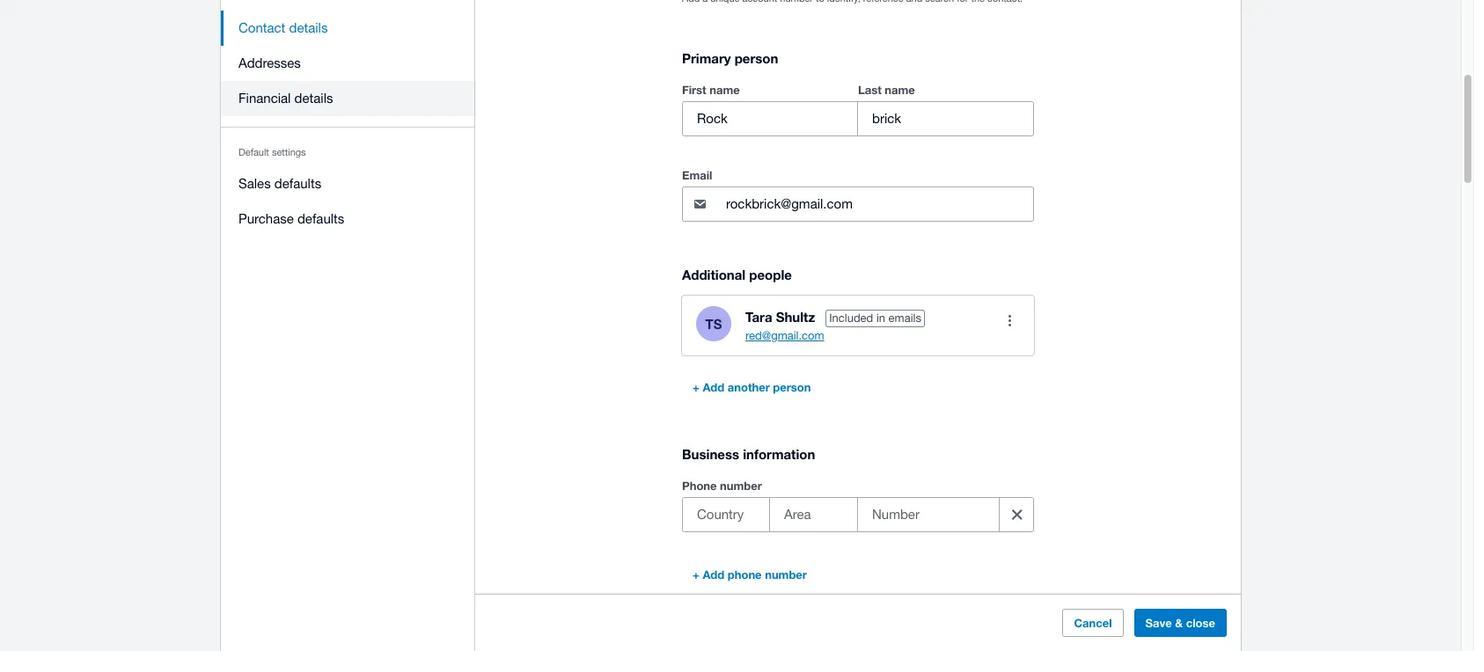 Task type: locate. For each thing, give the bounding box(es) containing it.
add for another
[[703, 381, 725, 395]]

person
[[735, 50, 779, 66], [773, 381, 811, 395]]

person right another
[[773, 381, 811, 395]]

people
[[749, 267, 792, 283]]

defaults for purchase defaults
[[298, 211, 344, 226]]

number right phone
[[765, 568, 807, 582]]

name right last
[[885, 83, 915, 97]]

defaults for sales defaults
[[275, 176, 321, 191]]

2 + from the top
[[693, 568, 700, 582]]

add left phone
[[703, 568, 725, 582]]

menu
[[221, 0, 475, 247]]

2 name from the left
[[885, 83, 915, 97]]

1 name from the left
[[710, 83, 740, 97]]

default
[[239, 147, 269, 158]]

tara shultz
[[746, 309, 815, 325]]

Email text field
[[725, 188, 1034, 221]]

business information
[[682, 447, 815, 462]]

financial details link
[[221, 81, 475, 116]]

group
[[682, 79, 1034, 137]]

+ inside the + add phone number button
[[693, 568, 700, 582]]

defaults down 'sales defaults' link
[[298, 211, 344, 226]]

1 vertical spatial details
[[295, 91, 333, 106]]

add left another
[[703, 381, 725, 395]]

contact
[[239, 20, 286, 35]]

details right the contact
[[289, 20, 328, 35]]

save
[[1146, 616, 1172, 630]]

Number field
[[858, 498, 992, 532]]

details inside financial details link
[[295, 91, 333, 106]]

person right the 'primary'
[[735, 50, 779, 66]]

Country field
[[683, 498, 769, 532]]

add
[[703, 381, 725, 395], [703, 568, 725, 582]]

included
[[829, 312, 874, 325]]

close
[[1187, 616, 1216, 630]]

0 vertical spatial number
[[720, 479, 762, 493]]

financial details
[[239, 91, 333, 106]]

1 vertical spatial person
[[773, 381, 811, 395]]

details inside 'contact details' link
[[289, 20, 328, 35]]

ts
[[706, 316, 722, 332]]

1 vertical spatial +
[[693, 568, 700, 582]]

name right first
[[710, 83, 740, 97]]

number down the business information
[[720, 479, 762, 493]]

2 add from the top
[[703, 568, 725, 582]]

1 vertical spatial add
[[703, 568, 725, 582]]

details
[[289, 20, 328, 35], [295, 91, 333, 106]]

+ inside + add another person button
[[693, 381, 700, 395]]

defaults down settings in the left of the page
[[275, 176, 321, 191]]

1 horizontal spatial number
[[765, 568, 807, 582]]

0 vertical spatial +
[[693, 381, 700, 395]]

details down "addresses" link
[[295, 91, 333, 106]]

0 vertical spatial details
[[289, 20, 328, 35]]

another
[[728, 381, 770, 395]]

1 add from the top
[[703, 381, 725, 395]]

add inside button
[[703, 568, 725, 582]]

+ left another
[[693, 381, 700, 395]]

+ add another person button
[[682, 373, 822, 402]]

last name
[[858, 83, 915, 97]]

contact details link
[[221, 11, 475, 46]]

+ add phone number button
[[682, 561, 818, 589]]

number
[[720, 479, 762, 493], [765, 568, 807, 582]]

addresses link
[[221, 46, 475, 81]]

+
[[693, 381, 700, 395], [693, 568, 700, 582]]

cancel
[[1074, 616, 1112, 630]]

menu containing contact details
[[221, 0, 475, 247]]

phone number group
[[682, 498, 1035, 533]]

+ left phone
[[693, 568, 700, 582]]

number inside button
[[765, 568, 807, 582]]

first name
[[682, 83, 740, 97]]

group containing first name
[[682, 79, 1034, 137]]

default settings
[[239, 147, 306, 158]]

emails
[[889, 312, 922, 325]]

included in emails
[[829, 312, 922, 325]]

remove phone number image
[[1000, 498, 1035, 533]]

0 vertical spatial add
[[703, 381, 725, 395]]

0 vertical spatial defaults
[[275, 176, 321, 191]]

1 vertical spatial number
[[765, 568, 807, 582]]

additional person option image
[[992, 303, 1027, 338]]

1 horizontal spatial name
[[885, 83, 915, 97]]

phone
[[728, 568, 762, 582]]

add inside button
[[703, 381, 725, 395]]

details for financial details
[[295, 91, 333, 106]]

red@gmail.com
[[746, 329, 825, 343]]

defaults
[[275, 176, 321, 191], [298, 211, 344, 226]]

1 + from the top
[[693, 381, 700, 395]]

red@gmail.com link
[[746, 329, 825, 343]]

name
[[710, 83, 740, 97], [885, 83, 915, 97]]

1 vertical spatial defaults
[[298, 211, 344, 226]]

0 horizontal spatial name
[[710, 83, 740, 97]]



Task type: vqa. For each thing, say whether or not it's contained in the screenshot.
No
no



Task type: describe. For each thing, give the bounding box(es) containing it.
shultz
[[776, 309, 815, 325]]

name for first name
[[710, 83, 740, 97]]

&
[[1175, 616, 1183, 630]]

+ for + add phone number
[[693, 568, 700, 582]]

in
[[877, 312, 886, 325]]

+ for + add another person
[[693, 381, 700, 395]]

financial
[[239, 91, 291, 106]]

sales defaults link
[[221, 166, 475, 202]]

sales defaults
[[239, 176, 321, 191]]

additional
[[682, 267, 746, 283]]

First name field
[[683, 102, 857, 136]]

cancel button
[[1063, 609, 1124, 637]]

tara
[[746, 309, 773, 325]]

phone number
[[682, 479, 762, 493]]

Last name field
[[858, 102, 1034, 136]]

information
[[743, 447, 815, 462]]

name for last name
[[885, 83, 915, 97]]

email
[[682, 168, 713, 182]]

save & close button
[[1134, 609, 1227, 637]]

additional people
[[682, 267, 792, 283]]

person inside button
[[773, 381, 811, 395]]

addresses
[[239, 55, 301, 70]]

purchase defaults
[[239, 211, 344, 226]]

sales
[[239, 176, 271, 191]]

save & close
[[1146, 616, 1216, 630]]

purchase defaults link
[[221, 202, 475, 237]]

last
[[858, 83, 882, 97]]

primary
[[682, 50, 731, 66]]

add for phone
[[703, 568, 725, 582]]

settings
[[272, 147, 306, 158]]

first
[[682, 83, 707, 97]]

Area field
[[770, 498, 857, 532]]

phone
[[682, 479, 717, 493]]

0 vertical spatial person
[[735, 50, 779, 66]]

primary person
[[682, 50, 779, 66]]

details for contact details
[[289, 20, 328, 35]]

business
[[682, 447, 739, 462]]

purchase
[[239, 211, 294, 226]]

+ add phone number
[[693, 568, 807, 582]]

contact details
[[239, 20, 328, 35]]

0 horizontal spatial number
[[720, 479, 762, 493]]

+ add another person
[[693, 381, 811, 395]]



